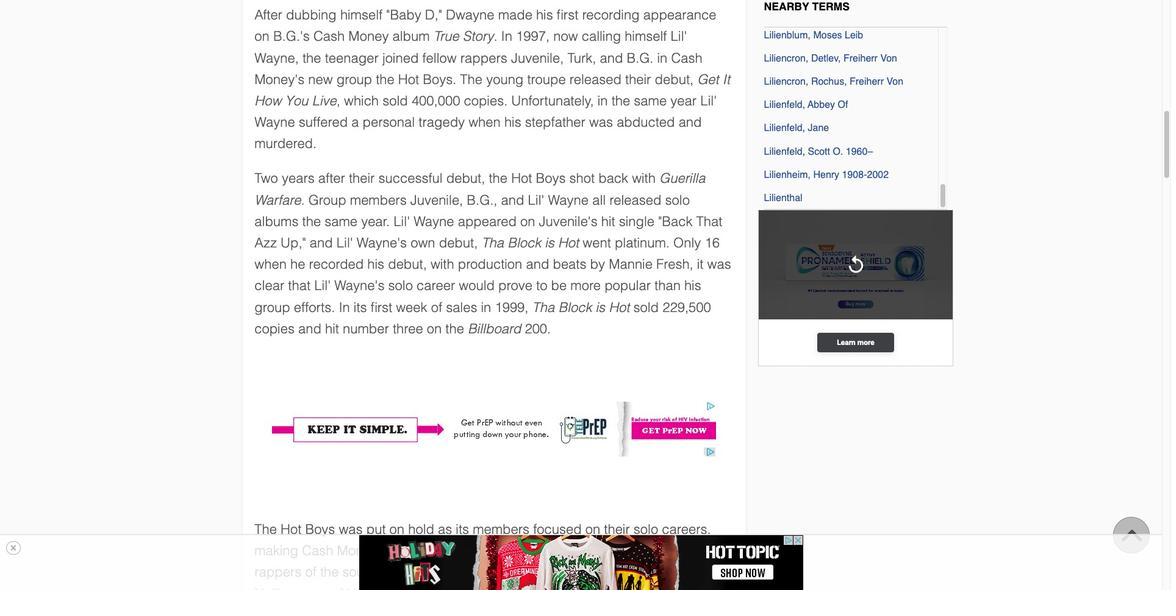 Task type: vqa. For each thing, say whether or not it's contained in the screenshot.
Rappers to the left
yes



Task type: describe. For each thing, give the bounding box(es) containing it.
1 horizontal spatial boys
[[536, 171, 566, 186]]

on inside the . group members juvenile, b.g., and lil' wayne all released solo albums the same year. lil' wayne appeared on juvenile's hit single "back that azz up," and lil' wayne's own debut,
[[520, 214, 535, 229]]

shot
[[570, 171, 595, 186]]

"baby
[[386, 7, 421, 23]]

when inside went platinum. only 16 when he recorded his debut, with production and beats by mannie fresh, it was clear that lil' wayne's solo career would prove to be more popular than his group efforts. in its first week of sales in 1999,
[[255, 257, 287, 272]]

the up the new
[[303, 50, 321, 66]]

went
[[583, 235, 611, 251]]

lil' inside went platinum. only 16 when he recorded his debut, with production and beats by mannie fresh, it was clear that lil' wayne's solo career would prove to be more popular than his group efforts. in its first week of sales in 1999,
[[314, 278, 331, 294]]

in inside the . in 1997, now calling himself lil' wayne, the teenager joined fellow rappers juvenile, turk, and b.g. in cash money's new group the hot boys. the young troupe released their debut,
[[501, 29, 512, 44]]

in inside went platinum. only 16 when he recorded his debut, with production and beats by mannie fresh, it was clear that lil' wayne's solo career would prove to be more popular than his group efforts. in its first week of sales in 1999,
[[339, 300, 350, 315]]

16
[[705, 235, 720, 251]]

the left most
[[574, 544, 593, 559]]

1999,
[[495, 300, 529, 315]]

year
[[671, 93, 697, 109]]

,
[[337, 93, 340, 109]]

joined
[[382, 50, 419, 66]]

murdered.
[[255, 136, 317, 151]]

of inside went platinum. only 16 when he recorded his debut, with production and beats by mannie fresh, it was clear that lil' wayne's solo career would prove to be more popular than his group efforts. in its first week of sales in 1999,
[[431, 300, 442, 315]]

wayne's inside the . group members juvenile, b.g., and lil' wayne all released solo albums the same year. lil' wayne appeared on juvenile's hit single "back that azz up," and lil' wayne's own debut,
[[357, 235, 407, 251]]

hot down popular
[[609, 300, 630, 315]]

and up recorded
[[310, 235, 333, 251]]

which
[[344, 93, 379, 109]]

lilienfeld, for lilienfeld, jane
[[764, 123, 805, 134]]

unfortunately,
[[511, 93, 594, 109]]

hot inside the hot boys was put on hold as its members focused on their solo careers, making cash money records a collection of some of the most significant rappers of the south. in 2000, at 18-years old, lil' wayne released
[[281, 522, 302, 537]]

b.g.,
[[467, 193, 498, 208]]

out
[[693, 565, 714, 580]]

more inside . unlike many of his teenaged peers, lil' wayne's music was harder, more matur
[[657, 587, 687, 591]]

boys inside the hot boys was put on hold as its members focused on their solo careers, making cash money records a collection of some of the most significant rappers of the south. in 2000, at 18-years old, lil' wayne released
[[305, 522, 335, 537]]

turk,
[[568, 50, 596, 66]]

lilienthal
[[764, 193, 803, 204]]

. unlike many of his teenaged peers, lil' wayne's music was harder, more matur
[[255, 565, 733, 591]]

appeared
[[458, 214, 517, 229]]

making
[[255, 544, 298, 559]]

lilienfeld, jane
[[764, 123, 829, 134]]

400,000
[[412, 93, 460, 109]]

. for story
[[494, 29, 498, 44]]

their inside the . in 1997, now calling himself lil' wayne, the teenager joined fellow rappers juvenile, turk, and b.g. in cash money's new group the hot boys. the young troupe released their debut,
[[625, 72, 651, 87]]

in inside the hot boys was put on hold as its members focused on their solo careers, making cash money records a collection of some of the most significant rappers of the south. in 2000, at 18-years old, lil' wayne released
[[383, 565, 394, 580]]

in inside the , which sold 400,000 copies. unfortunately, in the same year lil' wayne suffered a personal tragedy when his stepfather was abducted and murdered.
[[598, 93, 608, 109]]

2 vertical spatial advertisement region
[[359, 536, 803, 591]]

focused
[[533, 522, 582, 537]]

week
[[396, 300, 427, 315]]

solo inside the hot boys was put on hold as its members focused on their solo careers, making cash money records a collection of some of the most significant rappers of the south. in 2000, at 18-years old, lil' wayne released
[[634, 522, 658, 537]]

year.
[[361, 214, 390, 229]]

more inside went platinum. only 16 when he recorded his debut, with production and beats by mannie fresh, it was clear that lil' wayne's solo career would prove to be more popular than his group efforts. in its first week of sales in 1999,
[[571, 278, 601, 294]]

tragedy
[[419, 115, 465, 130]]

"back
[[658, 214, 693, 229]]

hold
[[408, 522, 434, 537]]

lilienheim, henry 1908-2002
[[764, 169, 889, 180]]

his inside after dubbing himself "baby d," dwayne made his first recording appearance on b.g.'s cash money album
[[536, 7, 553, 23]]

. in 1997, now calling himself lil' wayne, the teenager joined fellow rappers juvenile, turk, and b.g. in cash money's new group the hot boys. the young troupe released their debut,
[[255, 29, 703, 87]]

debut, inside the . in 1997, now calling himself lil' wayne, the teenager joined fellow rappers juvenile, turk, and b.g. in cash money's new group the hot boys. the young troupe released their debut,
[[655, 72, 694, 87]]

the inside the . group members juvenile, b.g., and lil' wayne all released solo albums the same year. lil' wayne appeared on juvenile's hit single "back that azz up," and lil' wayne's own debut,
[[302, 214, 321, 229]]

members inside the hot boys was put on hold as its members focused on their solo careers, making cash money records a collection of some of the most significant rappers of the south. in 2000, at 18-years old, lil' wayne released
[[473, 522, 530, 537]]

boys.
[[423, 72, 457, 87]]

2000,
[[398, 565, 431, 580]]

peers,
[[429, 587, 467, 591]]

a inside the hot boys was put on hold as its members focused on their solo careers, making cash money records a collection of some of the most significant rappers of the south. in 2000, at 18-years old, lil' wayne released
[[435, 544, 443, 559]]

its inside the hot boys was put on hold as its members focused on their solo careers, making cash money records a collection of some of the most significant rappers of the south. in 2000, at 18-years old, lil' wayne released
[[456, 522, 469, 537]]

efforts.
[[294, 300, 335, 315]]

solo inside went platinum. only 16 when he recorded his debut, with production and beats by mannie fresh, it was clear that lil' wayne's solo career would prove to be more popular than his group efforts. in its first week of sales in 1999,
[[388, 278, 413, 294]]

wayne inside the , which sold 400,000 copies. unfortunately, in the same year lil' wayne suffered a personal tragedy when his stepfather was abducted and murdered.
[[255, 115, 295, 130]]

by
[[590, 257, 605, 272]]

was inside the , which sold 400,000 copies. unfortunately, in the same year lil' wayne suffered a personal tragedy when his stepfather was abducted and murdered.
[[589, 115, 613, 130]]

guerilla
[[660, 171, 706, 186]]

his right recorded
[[368, 257, 384, 272]]

harder,
[[611, 587, 653, 591]]

himself inside the . in 1997, now calling himself lil' wayne, the teenager joined fellow rappers juvenile, turk, and b.g. in cash money's new group the hot boys. the young troupe released their debut,
[[625, 29, 667, 44]]

album
[[393, 29, 430, 44]]

juvenile, inside the . in 1997, now calling himself lil' wayne, the teenager joined fellow rappers juvenile, turk, and b.g. in cash money's new group the hot boys. the young troupe released their debut,
[[511, 50, 564, 66]]

hot inside the . in 1997, now calling himself lil' wayne, the teenager joined fellow rappers juvenile, turk, and b.g. in cash money's new group the hot boys. the young troupe released their debut,
[[398, 72, 419, 87]]

sold 229,500 copies and hit number three on the
[[255, 300, 711, 337]]

its inside went platinum. only 16 when he recorded his debut, with production and beats by mannie fresh, it was clear that lil' wayne's solo career would prove to be more popular than his group efforts. in its first week of sales in 1999,
[[354, 300, 367, 315]]

of up old,
[[507, 544, 519, 559]]

0 horizontal spatial is
[[545, 235, 554, 251]]

careers,
[[662, 522, 711, 537]]

after
[[255, 7, 282, 23]]

200.
[[525, 321, 551, 337]]

lilienfeld, abbey of
[[764, 100, 848, 111]]

lights
[[652, 565, 689, 580]]

recording
[[582, 7, 640, 23]]

when inside the , which sold 400,000 copies. unfortunately, in the same year lil' wayne suffered a personal tragedy when his stepfather was abducted and murdered.
[[469, 115, 501, 130]]

solo inside the . group members juvenile, b.g., and lil' wayne all released solo albums the same year. lil' wayne appeared on juvenile's hit single "back that azz up," and lil' wayne's own debut,
[[665, 193, 690, 208]]

released inside the . in 1997, now calling himself lil' wayne, the teenager joined fellow rappers juvenile, turk, and b.g. in cash money's new group the hot boys. the young troupe released their debut,
[[570, 72, 622, 87]]

wayne up the juvenile's
[[548, 193, 589, 208]]

true story
[[434, 29, 494, 44]]

sales
[[446, 300, 477, 315]]

the hot boys was put on hold as its members focused on their solo careers, making cash money records a collection of some of the most significant rappers of the south. in 2000, at 18-years old, lil' wayne released
[[255, 522, 711, 580]]

the down joined
[[376, 72, 395, 87]]

lil' up the juvenile's
[[528, 193, 545, 208]]

money inside after dubbing himself "baby d," dwayne made his first recording appearance on b.g.'s cash money album
[[349, 29, 389, 44]]

cash inside the . in 1997, now calling himself lil' wayne, the teenager joined fellow rappers juvenile, turk, and b.g. in cash money's new group the hot boys. the young troupe released their debut,
[[671, 50, 703, 66]]

group
[[309, 193, 346, 208]]

on right put
[[390, 522, 405, 537]]

popular
[[605, 278, 651, 294]]

beats
[[553, 257, 587, 272]]

wayne's inside . unlike many of his teenaged peers, lil' wayne's music was harder, more matur
[[491, 587, 541, 591]]

successful
[[379, 171, 443, 186]]

cash inside after dubbing himself "baby d," dwayne made his first recording appearance on b.g.'s cash money album
[[314, 29, 345, 44]]

d,"
[[425, 7, 442, 23]]

same inside the . group members juvenile, b.g., and lil' wayne all released solo albums the same year. lil' wayne appeared on juvenile's hit single "back that azz up," and lil' wayne's own debut,
[[325, 214, 358, 229]]

lilienfeld, for lilienfeld, abbey of
[[764, 100, 805, 111]]

and inside the , which sold 400,000 copies. unfortunately, in the same year lil' wayne suffered a personal tragedy when his stepfather was abducted and murdered.
[[679, 115, 702, 130]]

made
[[498, 7, 533, 23]]

of right abbey
[[838, 100, 848, 111]]

lilienheim,
[[764, 169, 811, 180]]

same inside the , which sold 400,000 copies. unfortunately, in the same year lil' wayne suffered a personal tragedy when his stepfather was abducted and murdered.
[[634, 93, 667, 109]]

o.
[[833, 146, 843, 157]]

hot down the juvenile's
[[558, 235, 579, 251]]

than
[[655, 278, 681, 294]]

old,
[[506, 565, 528, 580]]

juvenile, inside the . group members juvenile, b.g., and lil' wayne all released solo albums the same year. lil' wayne appeared on juvenile's hit single "back that azz up," and lil' wayne's own debut,
[[410, 193, 463, 208]]

on up most
[[586, 522, 600, 537]]

money's
[[255, 72, 305, 87]]

get
[[697, 72, 719, 87]]

debut, inside the . group members juvenile, b.g., and lil' wayne all released solo albums the same year. lil' wayne appeared on juvenile's hit single "back that azz up," and lil' wayne's own debut,
[[439, 235, 478, 251]]

0 horizontal spatial years
[[282, 171, 315, 186]]

0 horizontal spatial tha
[[482, 235, 504, 251]]

as
[[438, 522, 452, 537]]

on inside after dubbing himself "baby d," dwayne made his first recording appearance on b.g.'s cash money album
[[255, 29, 270, 44]]

lil' right year.
[[394, 214, 410, 229]]

wayne,
[[255, 50, 299, 66]]

was inside went platinum. only 16 when he recorded his debut, with production and beats by mannie fresh, it was clear that lil' wayne's solo career would prove to be more popular than his group efforts. in its first week of sales in 1999,
[[707, 257, 731, 272]]

wayne up own
[[414, 214, 454, 229]]

1 horizontal spatial is
[[596, 300, 605, 315]]

lil' up recorded
[[337, 235, 353, 251]]

most
[[596, 544, 625, 559]]

rappers inside the . in 1997, now calling himself lil' wayne, the teenager joined fellow rappers juvenile, turk, and b.g. in cash money's new group the hot boys. the young troupe released their debut,
[[461, 50, 507, 66]]

was inside . unlike many of his teenaged peers, lil' wayne's music was harder, more matur
[[584, 587, 608, 591]]

live
[[312, 93, 337, 109]]

hit inside the . group members juvenile, b.g., and lil' wayne all released solo albums the same year. lil' wayne appeared on juvenile's hit single "back that azz up," and lil' wayne's own debut,
[[601, 214, 615, 229]]

lilienfeld, scott o. 1960–
[[764, 146, 873, 157]]

1997,
[[516, 29, 550, 44]]

a inside the , which sold 400,000 copies. unfortunately, in the same year lil' wayne suffered a personal tragedy when his stepfather was abducted and murdered.
[[352, 115, 359, 130]]

money inside the hot boys was put on hold as its members focused on their solo careers, making cash money records a collection of some of the most significant rappers of the south. in 2000, at 18-years old, lil' wayne released
[[337, 544, 377, 559]]

scott
[[808, 146, 830, 157]]

leib
[[845, 30, 863, 41]]

own
[[411, 235, 435, 251]]

lil' inside the hot boys was put on hold as its members focused on their solo careers, making cash money records a collection of some of the most significant rappers of the south. in 2000, at 18-years old, lil' wayne released
[[532, 565, 549, 580]]

young
[[486, 72, 524, 87]]

229,500
[[663, 300, 711, 315]]

that
[[288, 278, 311, 294]]

lilienheim, henry 1908-2002 link
[[764, 166, 889, 181]]

0 vertical spatial tha block is hot
[[482, 235, 579, 251]]

the up many
[[320, 565, 339, 580]]

group inside went platinum. only 16 when he recorded his debut, with production and beats by mannie fresh, it was clear that lil' wayne's solo career would prove to be more popular than his group efforts. in its first week of sales in 1999,
[[255, 300, 290, 315]]

his inside the , which sold 400,000 copies. unfortunately, in the same year lil' wayne suffered a personal tragedy when his stepfather was abducted and murdered.
[[504, 115, 521, 130]]

sold inside sold 229,500 copies and hit number three on the
[[634, 300, 659, 315]]

1 vertical spatial their
[[349, 171, 375, 186]]

personal
[[363, 115, 415, 130]]

suffered
[[299, 115, 348, 130]]



Task type: locate. For each thing, give the bounding box(es) containing it.
their inside the hot boys was put on hold as its members focused on their solo careers, making cash money records a collection of some of the most significant rappers of the south. in 2000, at 18-years old, lil' wayne released
[[604, 522, 630, 537]]

went platinum. only 16 when he recorded his debut, with production and beats by mannie fresh, it was clear that lil' wayne's solo career would prove to be more popular than his group efforts. in its first week of sales in 1999,
[[255, 235, 731, 315]]

0 horizontal spatial with
[[431, 257, 454, 272]]

1 horizontal spatial rappers
[[461, 50, 507, 66]]

the inside the . in 1997, now calling himself lil' wayne, the teenager joined fellow rappers juvenile, turk, and b.g. in cash money's new group the hot boys. the young troupe released their debut,
[[460, 72, 483, 87]]

freiherr down leib
[[844, 53, 878, 64]]

was left put
[[339, 522, 363, 537]]

0 vertical spatial members
[[350, 193, 407, 208]]

von inside liliencron, rochus, freiherr von link
[[887, 76, 904, 87]]

members up collection at the bottom
[[473, 522, 530, 537]]

1 horizontal spatial its
[[456, 522, 469, 537]]

0 horizontal spatial solo
[[388, 278, 413, 294]]

first inside after dubbing himself "baby d," dwayne made his first recording appearance on b.g.'s cash money album
[[557, 7, 579, 23]]

hot
[[398, 72, 419, 87], [511, 171, 532, 186], [558, 235, 579, 251], [609, 300, 630, 315], [281, 522, 302, 537]]

moses
[[814, 30, 842, 41]]

and up the to
[[526, 257, 549, 272]]

tha block is hot down the juvenile's
[[482, 235, 579, 251]]

and right b.g.,
[[501, 193, 524, 208]]

of down focused
[[559, 544, 570, 559]]

members inside the . group members juvenile, b.g., and lil' wayne all released solo albums the same year. lil' wayne appeared on juvenile's hit single "back that azz up," and lil' wayne's own debut,
[[350, 193, 407, 208]]

1 vertical spatial tha
[[532, 300, 555, 315]]

the inside sold 229,500 copies and hit number three on the
[[446, 321, 464, 337]]

1960–
[[846, 146, 873, 157]]

freiherr
[[844, 53, 878, 64], [850, 76, 884, 87]]

the down the sales
[[446, 321, 464, 337]]

in right b.g.
[[657, 50, 668, 66]]

lilienfeld, jane link
[[764, 119, 829, 134]]

story
[[463, 29, 494, 44]]

1 horizontal spatial sold
[[634, 300, 659, 315]]

liliencron, for liliencron, rochus, freiherr von
[[764, 76, 809, 87]]

platinum.
[[615, 235, 670, 251]]

on
[[255, 29, 270, 44], [520, 214, 535, 229], [427, 321, 442, 337], [390, 522, 405, 537], [586, 522, 600, 537]]

all
[[593, 193, 606, 208]]

1 horizontal spatial solo
[[634, 522, 658, 537]]

1 vertical spatial group
[[255, 300, 290, 315]]

recorded
[[309, 257, 364, 272]]

was inside the hot boys was put on hold as its members focused on their solo careers, making cash money records a collection of some of the most significant rappers of the south. in 2000, at 18-years old, lil' wayne released
[[339, 522, 363, 537]]

0 vertical spatial in
[[657, 50, 668, 66]]

true
[[434, 29, 459, 44]]

. inside . unlike many of his teenaged peers, lil' wayne's music was harder, more matur
[[714, 565, 718, 580]]

block up 'production'
[[508, 235, 541, 251]]

1 vertical spatial years
[[469, 565, 502, 580]]

1 vertical spatial in
[[339, 300, 350, 315]]

to
[[536, 278, 548, 294]]

2 liliencron, from the top
[[764, 76, 809, 87]]

1 horizontal spatial .
[[494, 29, 498, 44]]

1 horizontal spatial members
[[473, 522, 530, 537]]

0 horizontal spatial hit
[[325, 321, 339, 337]]

0 horizontal spatial .
[[301, 193, 305, 208]]

his down south.
[[347, 587, 364, 591]]

sold inside the , which sold 400,000 copies. unfortunately, in the same year lil' wayne suffered a personal tragedy when his stepfather was abducted and murdered.
[[383, 93, 408, 109]]

the up making
[[255, 522, 277, 537]]

in right efforts.
[[339, 300, 350, 315]]

production
[[458, 257, 522, 272]]

in inside the . in 1997, now calling himself lil' wayne, the teenager joined fellow rappers juvenile, turk, and b.g. in cash money's new group the hot boys. the young troupe released their debut,
[[657, 50, 668, 66]]

the up b.g.,
[[489, 171, 508, 186]]

was left abducted
[[589, 115, 613, 130]]

. inside the . group members juvenile, b.g., and lil' wayne all released solo albums the same year. lil' wayne appeared on juvenile's hit single "back that azz up," and lil' wayne's own debut,
[[301, 193, 305, 208]]

1 horizontal spatial block
[[558, 300, 592, 315]]

wayne's inside went platinum. only 16 when he recorded his debut, with production and beats by mannie fresh, it was clear that lil' wayne's solo career would prove to be more popular than his group efforts. in its first week of sales in 1999,
[[334, 278, 385, 294]]

tha up 'production'
[[482, 235, 504, 251]]

0 vertical spatial their
[[625, 72, 651, 87]]

1 vertical spatial a
[[435, 544, 443, 559]]

0 horizontal spatial members
[[350, 193, 407, 208]]

liliencron, up lilienfeld, abbey of link at the right of the page
[[764, 76, 809, 87]]

2 vertical spatial solo
[[634, 522, 658, 537]]

their down b.g.
[[625, 72, 651, 87]]

0 horizontal spatial a
[[352, 115, 359, 130]]

1 vertical spatial money
[[337, 544, 377, 559]]

how
[[255, 93, 281, 109]]

0 horizontal spatial its
[[354, 300, 367, 315]]

sold up personal
[[383, 93, 408, 109]]

sold
[[383, 93, 408, 109], [634, 300, 659, 315]]

solo up significant
[[634, 522, 658, 537]]

get it how you live
[[255, 72, 730, 109]]

0 horizontal spatial the
[[255, 522, 277, 537]]

von for liliencron, detlev, freiherr von
[[881, 53, 897, 64]]

some
[[522, 544, 555, 559]]

years inside the hot boys was put on hold as its members focused on their solo careers, making cash money records a collection of some of the most significant rappers of the south. in 2000, at 18-years old, lil' wayne released
[[469, 565, 502, 580]]

when down copies.
[[469, 115, 501, 130]]

1 vertical spatial same
[[325, 214, 358, 229]]

dubbing
[[286, 7, 337, 23]]

azz
[[255, 235, 277, 251]]

0 horizontal spatial more
[[571, 278, 601, 294]]

juvenile, down two years after their successful debut, the hot boys shot back with
[[410, 193, 463, 208]]

boys left shot
[[536, 171, 566, 186]]

0 horizontal spatial first
[[371, 300, 392, 315]]

would
[[459, 278, 495, 294]]

rappers inside the hot boys was put on hold as its members focused on their solo careers, making cash money records a collection of some of the most significant rappers of the south. in 2000, at 18-years old, lil' wayne released
[[255, 565, 302, 580]]

many
[[295, 587, 328, 591]]

18-
[[450, 565, 469, 580]]

detlev,
[[811, 53, 841, 64]]

solo up week
[[388, 278, 413, 294]]

0 vertical spatial freiherr
[[844, 53, 878, 64]]

a up the at
[[435, 544, 443, 559]]

lil' inside . unlike many of his teenaged peers, lil' wayne's music was harder, more matur
[[470, 587, 487, 591]]

is
[[545, 235, 554, 251], [596, 300, 605, 315]]

wayne's down old,
[[491, 587, 541, 591]]

1 vertical spatial lilienfeld,
[[764, 123, 805, 134]]

solo
[[665, 193, 690, 208], [388, 278, 413, 294], [634, 522, 658, 537]]

0 vertical spatial money
[[349, 29, 389, 44]]

0 vertical spatial tha
[[482, 235, 504, 251]]

1 vertical spatial freiherr
[[850, 76, 884, 87]]

a
[[352, 115, 359, 130], [435, 544, 443, 559]]

1 horizontal spatial when
[[469, 115, 501, 130]]

appearance
[[643, 7, 717, 23]]

lilienfeld, down the lilienfeld, abbey of
[[764, 123, 805, 134]]

debut, down own
[[388, 257, 427, 272]]

same down 'group'
[[325, 214, 358, 229]]

his
[[536, 7, 553, 23], [504, 115, 521, 130], [368, 257, 384, 272], [685, 278, 701, 294], [347, 587, 364, 591]]

1 vertical spatial himself
[[625, 29, 667, 44]]

1 vertical spatial first
[[371, 300, 392, 315]]

released up harder,
[[597, 565, 649, 580]]

lilienfeld, for lilienfeld, scott o. 1960–
[[764, 146, 805, 157]]

lil' down get
[[700, 93, 717, 109]]

solo up ""back"
[[665, 193, 690, 208]]

lil' inside the . in 1997, now calling himself lil' wayne, the teenager joined fellow rappers juvenile, turk, and b.g. in cash money's new group the hot boys. the young troupe released their debut,
[[671, 29, 687, 44]]

0 vertical spatial lilienfeld,
[[764, 100, 805, 111]]

when up "clear"
[[255, 257, 287, 272]]

lilienblum,
[[764, 30, 811, 41]]

2 vertical spatial their
[[604, 522, 630, 537]]

1 vertical spatial released
[[610, 193, 662, 208]]

1 vertical spatial von
[[887, 76, 904, 87]]

0 vertical spatial a
[[352, 115, 359, 130]]

von for liliencron, rochus, freiherr von
[[887, 76, 904, 87]]

0 vertical spatial liliencron,
[[764, 53, 809, 64]]

wayne
[[255, 115, 295, 130], [548, 193, 589, 208], [414, 214, 454, 229], [552, 565, 593, 580]]

its right as
[[456, 522, 469, 537]]

fellow
[[422, 50, 457, 66]]

south.
[[343, 565, 379, 580]]

von inside liliencron, detlev, freiherr von link
[[881, 53, 897, 64]]

1 horizontal spatial more
[[657, 587, 687, 591]]

of up many
[[305, 565, 317, 580]]

the inside the , which sold 400,000 copies. unfortunately, in the same year lil' wayne suffered a personal tragedy when his stepfather was abducted and murdered.
[[612, 93, 630, 109]]

on down after on the top
[[255, 29, 270, 44]]

1 horizontal spatial same
[[634, 93, 667, 109]]

teenaged
[[367, 587, 425, 591]]

0 horizontal spatial sold
[[383, 93, 408, 109]]

wayne up music
[[552, 565, 593, 580]]

dwayne
[[446, 7, 495, 23]]

2 vertical spatial in
[[383, 565, 394, 580]]

wayne's
[[357, 235, 407, 251], [334, 278, 385, 294], [491, 587, 541, 591]]

lil' up efforts.
[[314, 278, 331, 294]]

in down made
[[501, 29, 512, 44]]

lilienthal link
[[764, 189, 803, 204]]

liliencron, down lilienblum,
[[764, 53, 809, 64]]

lil' down some
[[532, 565, 549, 580]]

1 vertical spatial members
[[473, 522, 530, 537]]

1 horizontal spatial group
[[337, 72, 372, 87]]

debut, up b.g.,
[[446, 171, 485, 186]]

in inside went platinum. only 16 when he recorded his debut, with production and beats by mannie fresh, it was clear that lil' wayne's solo career would prove to be more popular than his group efforts. in its first week of sales in 1999,
[[481, 300, 491, 315]]

more down 'by'
[[571, 278, 601, 294]]

new
[[308, 72, 333, 87]]

in
[[657, 50, 668, 66], [598, 93, 608, 109], [481, 300, 491, 315]]

0 horizontal spatial when
[[255, 257, 287, 272]]

1 horizontal spatial hit
[[601, 214, 615, 229]]

2002
[[867, 169, 889, 180]]

after
[[318, 171, 345, 186]]

music
[[545, 587, 580, 591]]

released
[[570, 72, 622, 87], [610, 193, 662, 208], [597, 565, 649, 580]]

0 horizontal spatial same
[[325, 214, 358, 229]]

liliencron, for liliencron, detlev, freiherr von
[[764, 53, 809, 64]]

0 vertical spatial its
[[354, 300, 367, 315]]

unlike
[[255, 587, 292, 591]]

himself inside after dubbing himself "baby d," dwayne made his first recording appearance on b.g.'s cash money album
[[340, 7, 383, 23]]

hot up the . group members juvenile, b.g., and lil' wayne all released solo albums the same year. lil' wayne appeared on juvenile's hit single "back that azz up," and lil' wayne's own debut,
[[511, 171, 532, 186]]

lilienfeld, up lilienfeld, jane link
[[764, 100, 805, 111]]

1 vertical spatial more
[[657, 587, 687, 591]]

2 vertical spatial cash
[[302, 544, 333, 559]]

0 horizontal spatial group
[[255, 300, 290, 315]]

his up 1997,
[[536, 7, 553, 23]]

0 horizontal spatial himself
[[340, 7, 383, 23]]

rappers down story
[[461, 50, 507, 66]]

released inside the hot boys was put on hold as its members focused on their solo careers, making cash money records a collection of some of the most significant rappers of the south. in 2000, at 18-years old, lil' wayne released
[[597, 565, 649, 580]]

1 horizontal spatial a
[[435, 544, 443, 559]]

you
[[285, 93, 308, 109]]

2 vertical spatial released
[[597, 565, 649, 580]]

a down which
[[352, 115, 359, 130]]

with inside went platinum. only 16 when he recorded his debut, with production and beats by mannie fresh, it was clear that lil' wayne's solo career would prove to be more popular than his group efforts. in its first week of sales in 1999,
[[431, 257, 454, 272]]

liliencron, detlev, freiherr von link
[[764, 49, 897, 65]]

lil' right peers,
[[470, 587, 487, 591]]

0 vertical spatial sold
[[383, 93, 408, 109]]

and inside sold 229,500 copies and hit number three on the
[[298, 321, 321, 337]]

0 vertical spatial hit
[[601, 214, 615, 229]]

in up billboard
[[481, 300, 491, 315]]

the inside the hot boys was put on hold as its members focused on their solo careers, making cash money records a collection of some of the most significant rappers of the south. in 2000, at 18-years old, lil' wayne released
[[255, 522, 277, 537]]

it
[[723, 72, 730, 87]]

0 horizontal spatial boys
[[305, 522, 335, 537]]

1 horizontal spatial in
[[383, 565, 394, 580]]

he
[[290, 257, 305, 272]]

0 vertical spatial years
[[282, 171, 315, 186]]

clear
[[255, 278, 284, 294]]

rappers
[[461, 50, 507, 66], [255, 565, 302, 580]]

the up abducted
[[612, 93, 630, 109]]

lilienblum, moses leib
[[764, 30, 863, 41]]

1 horizontal spatial tha
[[532, 300, 555, 315]]

teenager
[[325, 50, 379, 66]]

0 vertical spatial von
[[881, 53, 897, 64]]

was right music
[[584, 587, 608, 591]]

lilienblum, moses leib link
[[764, 26, 863, 41]]

group up copies
[[255, 300, 290, 315]]

was right it
[[707, 257, 731, 272]]

of right many
[[332, 587, 343, 591]]

abbey
[[808, 100, 835, 111]]

hot down joined
[[398, 72, 419, 87]]

freiherr for detlev,
[[844, 53, 878, 64]]

first inside went platinum. only 16 when he recorded his debut, with production and beats by mannie fresh, it was clear that lil' wayne's solo career would prove to be more popular than his group efforts. in its first week of sales in 1999,
[[371, 300, 392, 315]]

, which sold 400,000 copies. unfortunately, in the same year lil' wayne suffered a personal tragedy when his stepfather was abducted and murdered.
[[255, 93, 717, 151]]

cash down the dubbing on the left top of the page
[[314, 29, 345, 44]]

hot up making
[[281, 522, 302, 537]]

tha
[[482, 235, 504, 251], [532, 300, 555, 315]]

lilienfeld, scott o. 1960– link
[[764, 142, 873, 158]]

0 vertical spatial advertisement region
[[758, 210, 953, 393]]

first up number
[[371, 300, 392, 315]]

2 horizontal spatial in
[[657, 50, 668, 66]]

and inside went platinum. only 16 when he recorded his debut, with production and beats by mannie fresh, it was clear that lil' wayne's solo career would prove to be more popular than his group efforts. in its first week of sales in 1999,
[[526, 257, 549, 272]]

members up year.
[[350, 193, 407, 208]]

lil' inside the , which sold 400,000 copies. unfortunately, in the same year lil' wayne suffered a personal tragedy when his stepfather was abducted and murdered.
[[700, 93, 717, 109]]

0 vertical spatial .
[[494, 29, 498, 44]]

with up career
[[431, 257, 454, 272]]

1 vertical spatial when
[[255, 257, 287, 272]]

0 horizontal spatial rappers
[[255, 565, 302, 580]]

his up 229,500
[[685, 278, 701, 294]]

warfare
[[255, 193, 301, 208]]

wayne inside the hot boys was put on hold as its members focused on their solo careers, making cash money records a collection of some of the most significant rappers of the south. in 2000, at 18-years old, lil' wayne released
[[552, 565, 593, 580]]

b.g.'s
[[273, 29, 310, 44]]

their right after
[[349, 171, 375, 186]]

after dubbing himself "baby d," dwayne made his first recording appearance on b.g.'s cash money album
[[255, 7, 717, 44]]

1 vertical spatial tha block is hot
[[532, 300, 630, 315]]

prove
[[499, 278, 533, 294]]

group down teenager
[[337, 72, 372, 87]]

0 vertical spatial boys
[[536, 171, 566, 186]]

debut, right own
[[439, 235, 478, 251]]

more down 'lights'
[[657, 587, 687, 591]]

cash inside the hot boys was put on hold as its members focused on their solo careers, making cash money records a collection of some of the most significant rappers of the south. in 2000, at 18-years old, lil' wayne released
[[302, 544, 333, 559]]

1 vertical spatial wayne's
[[334, 278, 385, 294]]

cash
[[314, 29, 345, 44], [671, 50, 703, 66], [302, 544, 333, 559]]

now
[[553, 29, 578, 44]]

1 lilienfeld, from the top
[[764, 100, 805, 111]]

liliencron, rochus, freiherr von link
[[764, 73, 904, 88]]

of down career
[[431, 300, 442, 315]]

lil'
[[671, 29, 687, 44], [700, 93, 717, 109], [528, 193, 545, 208], [394, 214, 410, 229], [337, 235, 353, 251], [314, 278, 331, 294], [532, 565, 549, 580], [470, 587, 487, 591]]

billboard
[[468, 321, 521, 337]]

advertisement region
[[758, 210, 953, 393], [272, 402, 716, 457], [359, 536, 803, 591]]

1 vertical spatial its
[[456, 522, 469, 537]]

boys left put
[[305, 522, 335, 537]]

and down "calling"
[[600, 50, 623, 66]]

1 vertical spatial advertisement region
[[272, 402, 716, 457]]

group inside the . in 1997, now calling himself lil' wayne, the teenager joined fellow rappers juvenile, turk, and b.g. in cash money's new group the hot boys. the young troupe released their debut,
[[337, 72, 372, 87]]

juvenile, down 1997,
[[511, 50, 564, 66]]

hit down all
[[601, 214, 615, 229]]

lights out
[[652, 565, 714, 580]]

freiherr for rochus,
[[850, 76, 884, 87]]

2 vertical spatial .
[[714, 565, 718, 580]]

their up most
[[604, 522, 630, 537]]

its up number
[[354, 300, 367, 315]]

. inside the . in 1997, now calling himself lil' wayne, the teenager joined fellow rappers juvenile, turk, and b.g. in cash money's new group the hot boys. the young troupe released their debut,
[[494, 29, 498, 44]]

0 vertical spatial block
[[508, 235, 541, 251]]

on inside sold 229,500 copies and hit number three on the
[[427, 321, 442, 337]]

released inside the . group members juvenile, b.g., and lil' wayne all released solo albums the same year. lil' wayne appeared on juvenile's hit single "back that azz up," and lil' wayne's own debut,
[[610, 193, 662, 208]]

0 vertical spatial group
[[337, 72, 372, 87]]

0 vertical spatial with
[[632, 171, 656, 186]]

lilienfeld, up lilienheim,
[[764, 146, 805, 157]]

money up teenager
[[349, 29, 389, 44]]

number
[[343, 321, 389, 337]]

1 vertical spatial is
[[596, 300, 605, 315]]

wayne's down year.
[[357, 235, 407, 251]]

0 horizontal spatial in
[[481, 300, 491, 315]]

lilienfeld,
[[764, 100, 805, 111], [764, 123, 805, 134], [764, 146, 805, 157]]

debut,
[[655, 72, 694, 87], [446, 171, 485, 186], [439, 235, 478, 251], [388, 257, 427, 272]]

and inside the . in 1997, now calling himself lil' wayne, the teenager joined fellow rappers juvenile, turk, and b.g. in cash money's new group the hot boys. the young troupe released their debut,
[[600, 50, 623, 66]]

1 vertical spatial juvenile,
[[410, 193, 463, 208]]

tha block is hot down be
[[532, 300, 630, 315]]

1 liliencron, from the top
[[764, 53, 809, 64]]

. for out
[[714, 565, 718, 580]]

b.g.
[[627, 50, 654, 66]]

on right the three
[[427, 321, 442, 337]]

0 vertical spatial solo
[[665, 193, 690, 208]]

collection
[[447, 544, 504, 559]]

released down 'turk,'
[[570, 72, 622, 87]]

of inside . unlike many of his teenaged peers, lil' wayne's music was harder, more matur
[[332, 587, 343, 591]]

henry
[[814, 169, 840, 180]]

money up south.
[[337, 544, 377, 559]]

the up copies.
[[460, 72, 483, 87]]

freiherr right rochus,
[[850, 76, 884, 87]]

. for warfare
[[301, 193, 305, 208]]

×
[[10, 542, 17, 555]]

released up single
[[610, 193, 662, 208]]

more
[[571, 278, 601, 294], [657, 587, 687, 591]]

debut, up year
[[655, 72, 694, 87]]

that
[[696, 214, 723, 229]]

1 vertical spatial with
[[431, 257, 454, 272]]

2 lilienfeld, from the top
[[764, 123, 805, 134]]

0 vertical spatial in
[[501, 29, 512, 44]]

1 vertical spatial block
[[558, 300, 592, 315]]

1 horizontal spatial himself
[[625, 29, 667, 44]]

his down copies.
[[504, 115, 521, 130]]

0 vertical spatial himself
[[340, 7, 383, 23]]

debut, inside went platinum. only 16 when he recorded his debut, with production and beats by mannie fresh, it was clear that lil' wayne's solo career would prove to be more popular than his group efforts. in its first week of sales in 1999,
[[388, 257, 427, 272]]

2 vertical spatial wayne's
[[491, 587, 541, 591]]

1 horizontal spatial with
[[632, 171, 656, 186]]

1 vertical spatial boys
[[305, 522, 335, 537]]

and down efforts.
[[298, 321, 321, 337]]

0 horizontal spatial juvenile,
[[410, 193, 463, 208]]

his inside . unlike many of his teenaged peers, lil' wayne's music was harder, more matur
[[347, 587, 364, 591]]

3 lilienfeld, from the top
[[764, 146, 805, 157]]

in right unfortunately,
[[598, 93, 608, 109]]

0 vertical spatial same
[[634, 93, 667, 109]]

group
[[337, 72, 372, 87], [255, 300, 290, 315]]

the
[[303, 50, 321, 66], [376, 72, 395, 87], [612, 93, 630, 109], [489, 171, 508, 186], [302, 214, 321, 229], [446, 321, 464, 337], [574, 544, 593, 559], [320, 565, 339, 580]]

0 vertical spatial first
[[557, 7, 579, 23]]

hit inside sold 229,500 copies and hit number three on the
[[325, 321, 339, 337]]



